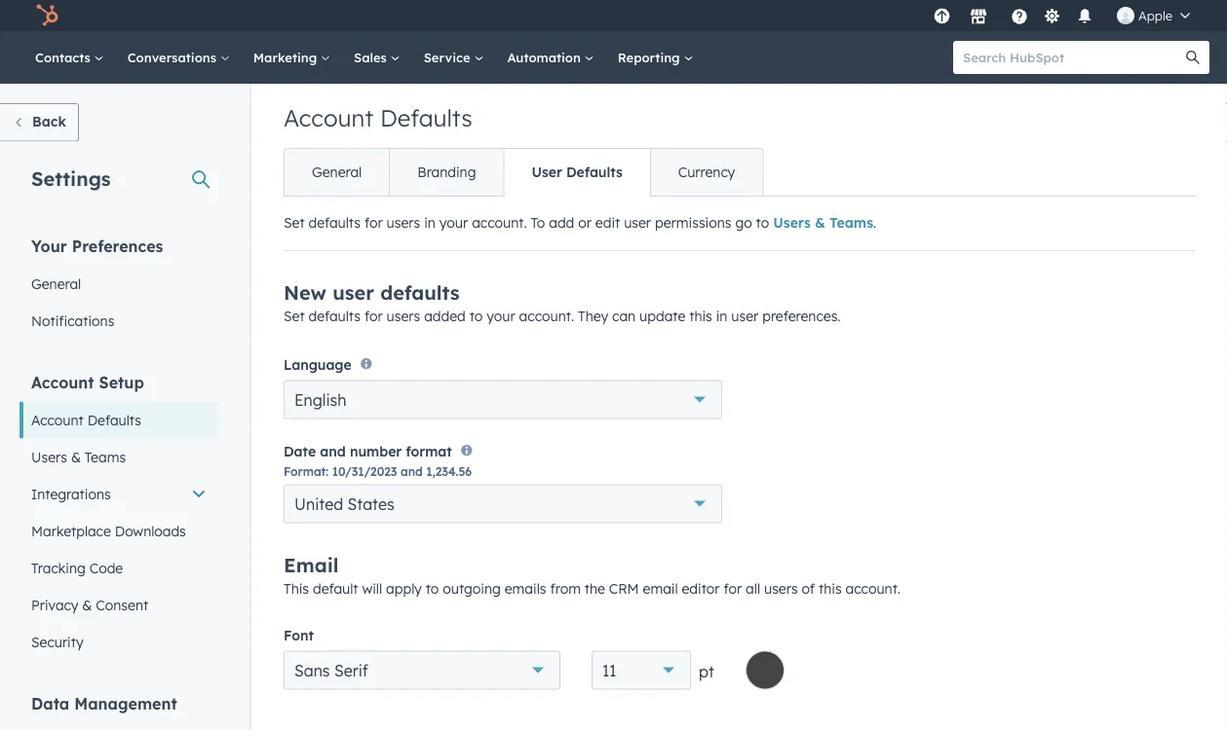 Task type: describe. For each thing, give the bounding box(es) containing it.
account setup element
[[19, 372, 218, 661]]

apple
[[1138, 7, 1172, 23]]

all
[[746, 581, 760, 598]]

0 horizontal spatial users & teams link
[[19, 439, 218, 476]]

1 horizontal spatial users & teams link
[[773, 214, 873, 231]]

general link for defaults
[[285, 149, 389, 196]]

help button
[[1003, 0, 1036, 31]]

marketplace
[[31, 523, 111, 540]]

.
[[873, 214, 876, 231]]

0 vertical spatial and
[[320, 443, 346, 460]]

pt
[[699, 662, 714, 682]]

your
[[31, 236, 67, 256]]

users inside account setup element
[[31, 449, 67, 466]]

currency link
[[650, 149, 762, 196]]

will
[[362, 581, 382, 598]]

email this default will apply to outgoing emails from the crm email editor for all users of this account.
[[284, 553, 901, 598]]

0 vertical spatial user
[[624, 214, 651, 231]]

preferences
[[72, 236, 163, 256]]

bob builder image
[[1117, 7, 1134, 24]]

10/31/2023
[[332, 465, 397, 480]]

this
[[284, 581, 309, 598]]

2 horizontal spatial &
[[815, 214, 825, 231]]

branding link
[[389, 149, 503, 196]]

security link
[[19, 624, 218, 661]]

tracking code link
[[19, 550, 218, 587]]

automation
[[507, 49, 584, 65]]

number
[[350, 443, 402, 460]]

crm
[[609, 581, 639, 598]]

defaults for user defaults link at the top of the page
[[566, 164, 623, 181]]

account for users & teams
[[31, 373, 94, 392]]

added
[[424, 308, 466, 325]]

email
[[643, 581, 678, 598]]

2 vertical spatial defaults
[[308, 308, 361, 325]]

account defaults inside 'link'
[[31, 412, 141, 429]]

to inside email this default will apply to outgoing emails from the crm email editor for all users of this account.
[[426, 581, 439, 598]]

0 vertical spatial in
[[424, 214, 436, 231]]

hubspot link
[[23, 4, 73, 27]]

emails
[[505, 581, 546, 598]]

1 set from the top
[[284, 214, 305, 231]]

add
[[549, 214, 574, 231]]

general for your
[[31, 275, 81, 292]]

english button
[[284, 380, 722, 419]]

consent
[[96, 597, 148, 614]]

marketplaces image
[[970, 9, 987, 26]]

users inside new user defaults set defaults for users added to your account. they can update this in user preferences.
[[387, 308, 420, 325]]

upgrade image
[[933, 8, 951, 26]]

search button
[[1176, 41, 1209, 74]]

1 vertical spatial user
[[332, 281, 374, 305]]

service
[[424, 49, 474, 65]]

set defaults for users in your account. to add or edit user permissions go to users & teams .
[[284, 214, 876, 231]]

users inside email this default will apply to outgoing emails from the crm email editor for all users of this account.
[[764, 581, 798, 598]]

notifications button
[[1068, 0, 1101, 31]]

account inside 'link'
[[31, 412, 84, 429]]

format
[[406, 443, 452, 460]]

account for branding
[[284, 103, 373, 133]]

editor
[[682, 581, 720, 598]]

service link
[[412, 31, 495, 84]]

format:
[[284, 465, 329, 480]]

sans
[[294, 661, 330, 681]]

setup
[[99, 373, 144, 392]]

notifications image
[[1076, 9, 1093, 26]]

user
[[532, 164, 562, 181]]

downloads
[[115, 523, 186, 540]]

go
[[735, 214, 752, 231]]

integrations button
[[19, 476, 218, 513]]

to inside new user defaults set defaults for users added to your account. they can update this in user preferences.
[[469, 308, 483, 325]]

to
[[531, 214, 545, 231]]

this inside email this default will apply to outgoing emails from the crm email editor for all users of this account.
[[819, 581, 842, 598]]

Search HubSpot search field
[[953, 41, 1192, 74]]

update
[[639, 308, 685, 325]]

tracking
[[31, 560, 86, 577]]

settings image
[[1043, 8, 1061, 26]]

sales link
[[342, 31, 412, 84]]

management
[[74, 694, 177, 714]]

0 vertical spatial defaults
[[380, 103, 472, 133]]

11
[[602, 661, 617, 681]]

teams inside account setup element
[[85, 449, 126, 466]]

edit
[[595, 214, 620, 231]]

or
[[578, 214, 591, 231]]

& for teams
[[71, 449, 81, 466]]

automation link
[[495, 31, 606, 84]]

can
[[612, 308, 636, 325]]

from
[[550, 581, 581, 598]]

back
[[32, 113, 66, 130]]

settings link
[[1040, 5, 1064, 26]]

privacy
[[31, 597, 78, 614]]

conversations link
[[116, 31, 242, 84]]

this inside new user defaults set defaults for users added to your account. they can update this in user preferences.
[[689, 308, 712, 325]]

user defaults link
[[503, 149, 650, 196]]

default
[[313, 581, 358, 598]]

branding
[[417, 164, 476, 181]]

search image
[[1186, 51, 1200, 64]]

marketing link
[[242, 31, 342, 84]]



Task type: locate. For each thing, give the bounding box(es) containing it.
of
[[802, 581, 815, 598]]

0 vertical spatial account
[[284, 103, 373, 133]]

this right 'of'
[[819, 581, 842, 598]]

account. inside email this default will apply to outgoing emails from the crm email editor for all users of this account.
[[845, 581, 901, 598]]

reporting link
[[606, 31, 705, 84]]

1 vertical spatial account defaults
[[31, 412, 141, 429]]

0 vertical spatial account defaults
[[284, 103, 472, 133]]

new
[[284, 281, 327, 305]]

to right apply
[[426, 581, 439, 598]]

0 vertical spatial account.
[[472, 214, 527, 231]]

users & teams link right go
[[773, 214, 873, 231]]

user right edit in the top of the page
[[624, 214, 651, 231]]

defaults down the setup
[[87, 412, 141, 429]]

set inside new user defaults set defaults for users added to your account. they can update this in user preferences.
[[284, 308, 305, 325]]

1 horizontal spatial in
[[716, 308, 727, 325]]

navigation containing general
[[284, 148, 763, 197]]

users left 'of'
[[764, 581, 798, 598]]

data
[[31, 694, 69, 714]]

1 horizontal spatial users
[[773, 214, 811, 231]]

0 horizontal spatial to
[[426, 581, 439, 598]]

1 vertical spatial set
[[284, 308, 305, 325]]

0 horizontal spatial in
[[424, 214, 436, 231]]

hubspot image
[[35, 4, 58, 27]]

1 horizontal spatial account defaults
[[284, 103, 472, 133]]

account
[[284, 103, 373, 133], [31, 373, 94, 392], [31, 412, 84, 429]]

new user defaults set defaults for users added to your account. they can update this in user preferences.
[[284, 281, 841, 325]]

1 horizontal spatial to
[[469, 308, 483, 325]]

0 vertical spatial general link
[[285, 149, 389, 196]]

to right go
[[756, 214, 769, 231]]

1 vertical spatial defaults
[[566, 164, 623, 181]]

1 vertical spatial in
[[716, 308, 727, 325]]

account setup
[[31, 373, 144, 392]]

language
[[284, 356, 352, 373]]

& right privacy
[[82, 597, 92, 614]]

0 horizontal spatial user
[[332, 281, 374, 305]]

set
[[284, 214, 305, 231], [284, 308, 305, 325]]

settings
[[31, 166, 111, 191]]

contacts link
[[23, 31, 116, 84]]

account down marketing link
[[284, 103, 373, 133]]

defaults for account defaults 'link'
[[87, 412, 141, 429]]

account. left to at the top of page
[[472, 214, 527, 231]]

account up users & teams
[[31, 412, 84, 429]]

1 vertical spatial to
[[469, 308, 483, 325]]

your down "branding" link
[[439, 214, 468, 231]]

date and number format
[[284, 443, 452, 460]]

general link for preferences
[[19, 266, 218, 303]]

account. inside new user defaults set defaults for users added to your account. they can update this in user preferences.
[[519, 308, 574, 325]]

users & teams link
[[773, 214, 873, 231], [19, 439, 218, 476]]

defaults down new
[[308, 308, 361, 325]]

security
[[31, 634, 83, 651]]

0 vertical spatial this
[[689, 308, 712, 325]]

marketplaces button
[[958, 0, 999, 31]]

integrations
[[31, 486, 111, 503]]

1 horizontal spatial and
[[400, 465, 423, 480]]

account. left they
[[519, 308, 574, 325]]

users right go
[[773, 214, 811, 231]]

outgoing
[[443, 581, 501, 598]]

defaults inside 'link'
[[87, 412, 141, 429]]

and right date
[[320, 443, 346, 460]]

in down "branding" link
[[424, 214, 436, 231]]

2 horizontal spatial defaults
[[566, 164, 623, 181]]

2 vertical spatial user
[[731, 308, 759, 325]]

general link
[[285, 149, 389, 196], [19, 266, 218, 303]]

code
[[89, 560, 123, 577]]

1 vertical spatial users & teams link
[[19, 439, 218, 476]]

account defaults down sales link
[[284, 103, 472, 133]]

your preferences
[[31, 236, 163, 256]]

defaults up new
[[308, 214, 361, 231]]

navigation
[[284, 148, 763, 197]]

11 button
[[592, 652, 691, 691]]

for inside new user defaults set defaults for users added to your account. they can update this in user preferences.
[[364, 308, 383, 325]]

& for consent
[[82, 597, 92, 614]]

users
[[773, 214, 811, 231], [31, 449, 67, 466]]

1 vertical spatial general link
[[19, 266, 218, 303]]

general for account
[[312, 164, 362, 181]]

user
[[624, 214, 651, 231], [332, 281, 374, 305], [731, 308, 759, 325]]

this right update
[[689, 308, 712, 325]]

2 vertical spatial for
[[724, 581, 742, 598]]

in right update
[[716, 308, 727, 325]]

2 horizontal spatial to
[[756, 214, 769, 231]]

defaults
[[308, 214, 361, 231], [380, 281, 460, 305], [308, 308, 361, 325]]

1 horizontal spatial general
[[312, 164, 362, 181]]

for inside email this default will apply to outgoing emails from the crm email editor for all users of this account.
[[724, 581, 742, 598]]

your inside new user defaults set defaults for users added to your account. they can update this in user preferences.
[[487, 308, 515, 325]]

0 vertical spatial your
[[439, 214, 468, 231]]

0 vertical spatial general
[[312, 164, 362, 181]]

1 vertical spatial this
[[819, 581, 842, 598]]

0 vertical spatial users
[[773, 214, 811, 231]]

0 horizontal spatial users
[[31, 449, 67, 466]]

defaults right user
[[566, 164, 623, 181]]

0 horizontal spatial this
[[689, 308, 712, 325]]

marketing
[[253, 49, 321, 65]]

apple menu
[[928, 0, 1204, 31]]

the
[[585, 581, 605, 598]]

0 horizontal spatial general
[[31, 275, 81, 292]]

0 horizontal spatial &
[[71, 449, 81, 466]]

apply
[[386, 581, 422, 598]]

united
[[294, 495, 343, 514]]

2 vertical spatial account
[[31, 412, 84, 429]]

marketplace downloads
[[31, 523, 186, 540]]

your preferences element
[[19, 235, 218, 340]]

date
[[284, 443, 316, 460]]

& up integrations
[[71, 449, 81, 466]]

1 horizontal spatial general link
[[285, 149, 389, 196]]

account defaults down account setup
[[31, 412, 141, 429]]

0 vertical spatial set
[[284, 214, 305, 231]]

2 horizontal spatial user
[[731, 308, 759, 325]]

sans serif button
[[284, 652, 560, 691]]

data management
[[31, 694, 177, 714]]

united states button
[[284, 485, 722, 524]]

2 vertical spatial account.
[[845, 581, 901, 598]]

1 vertical spatial general
[[31, 275, 81, 292]]

notifications
[[31, 312, 114, 329]]

privacy & consent link
[[19, 587, 218, 624]]

0 vertical spatial defaults
[[308, 214, 361, 231]]

united states
[[294, 495, 394, 514]]

defaults
[[380, 103, 472, 133], [566, 164, 623, 181], [87, 412, 141, 429]]

2 vertical spatial defaults
[[87, 412, 141, 429]]

0 vertical spatial for
[[364, 214, 383, 231]]

format: 10/31/2023 and 1,234.56
[[284, 465, 472, 480]]

1 vertical spatial account
[[31, 373, 94, 392]]

2 set from the top
[[284, 308, 305, 325]]

serif
[[334, 661, 368, 681]]

users down "branding" link
[[387, 214, 420, 231]]

preferences.
[[762, 308, 841, 325]]

they
[[578, 308, 608, 325]]

1 horizontal spatial teams
[[829, 214, 873, 231]]

0 vertical spatial teams
[[829, 214, 873, 231]]

0 horizontal spatial account defaults
[[31, 412, 141, 429]]

states
[[348, 495, 394, 514]]

set down new
[[284, 308, 305, 325]]

1 vertical spatial account.
[[519, 308, 574, 325]]

english
[[294, 390, 346, 410]]

0 horizontal spatial your
[[439, 214, 468, 231]]

notifications link
[[19, 303, 218, 340]]

2 vertical spatial &
[[82, 597, 92, 614]]

0 vertical spatial &
[[815, 214, 825, 231]]

0 horizontal spatial teams
[[85, 449, 126, 466]]

this
[[689, 308, 712, 325], [819, 581, 842, 598]]

1 horizontal spatial &
[[82, 597, 92, 614]]

sales
[[354, 49, 390, 65]]

your
[[439, 214, 468, 231], [487, 308, 515, 325]]

1 vertical spatial for
[[364, 308, 383, 325]]

0 vertical spatial to
[[756, 214, 769, 231]]

your right added
[[487, 308, 515, 325]]

1 horizontal spatial your
[[487, 308, 515, 325]]

font
[[284, 627, 314, 644]]

to right added
[[469, 308, 483, 325]]

contacts
[[35, 49, 94, 65]]

& left .
[[815, 214, 825, 231]]

0 horizontal spatial and
[[320, 443, 346, 460]]

permissions
[[655, 214, 731, 231]]

user right new
[[332, 281, 374, 305]]

general
[[312, 164, 362, 181], [31, 275, 81, 292]]

1 horizontal spatial defaults
[[380, 103, 472, 133]]

0 horizontal spatial general link
[[19, 266, 218, 303]]

set up new
[[284, 214, 305, 231]]

help image
[[1011, 9, 1028, 26]]

1 vertical spatial defaults
[[380, 281, 460, 305]]

account defaults
[[284, 103, 472, 133], [31, 412, 141, 429]]

general inside your preferences element
[[31, 275, 81, 292]]

account.
[[472, 214, 527, 231], [519, 308, 574, 325], [845, 581, 901, 598]]

1 horizontal spatial user
[[624, 214, 651, 231]]

email
[[284, 553, 339, 578]]

users up integrations
[[31, 449, 67, 466]]

upgrade link
[[930, 5, 954, 26]]

0 vertical spatial users & teams link
[[773, 214, 873, 231]]

0 horizontal spatial defaults
[[87, 412, 141, 429]]

privacy & consent
[[31, 597, 148, 614]]

tracking code
[[31, 560, 123, 577]]

1 vertical spatial your
[[487, 308, 515, 325]]

account. right 'of'
[[845, 581, 901, 598]]

user defaults
[[532, 164, 623, 181]]

defaults up branding
[[380, 103, 472, 133]]

apple button
[[1105, 0, 1202, 31]]

1,234.56
[[426, 465, 472, 480]]

2 vertical spatial users
[[764, 581, 798, 598]]

users left added
[[387, 308, 420, 325]]

1 vertical spatial users
[[31, 449, 67, 466]]

and down the format
[[400, 465, 423, 480]]

user left preferences.
[[731, 308, 759, 325]]

1 vertical spatial &
[[71, 449, 81, 466]]

0 vertical spatial users
[[387, 214, 420, 231]]

reporting
[[618, 49, 684, 65]]

teams
[[829, 214, 873, 231], [85, 449, 126, 466]]

1 vertical spatial teams
[[85, 449, 126, 466]]

defaults up added
[[380, 281, 460, 305]]

in inside new user defaults set defaults for users added to your account. they can update this in user preferences.
[[716, 308, 727, 325]]

conversations
[[127, 49, 220, 65]]

back link
[[0, 103, 79, 142]]

1 vertical spatial users
[[387, 308, 420, 325]]

1 vertical spatial and
[[400, 465, 423, 480]]

account left the setup
[[31, 373, 94, 392]]

1 horizontal spatial this
[[819, 581, 842, 598]]

2 vertical spatial to
[[426, 581, 439, 598]]

users & teams
[[31, 449, 126, 466]]

users & teams link up integrations
[[19, 439, 218, 476]]



Task type: vqa. For each thing, say whether or not it's contained in the screenshot.
is in Availability behavior Your visitors are more engaged when they know your team's availability. Set up the chat experience for when your team is available and away.
no



